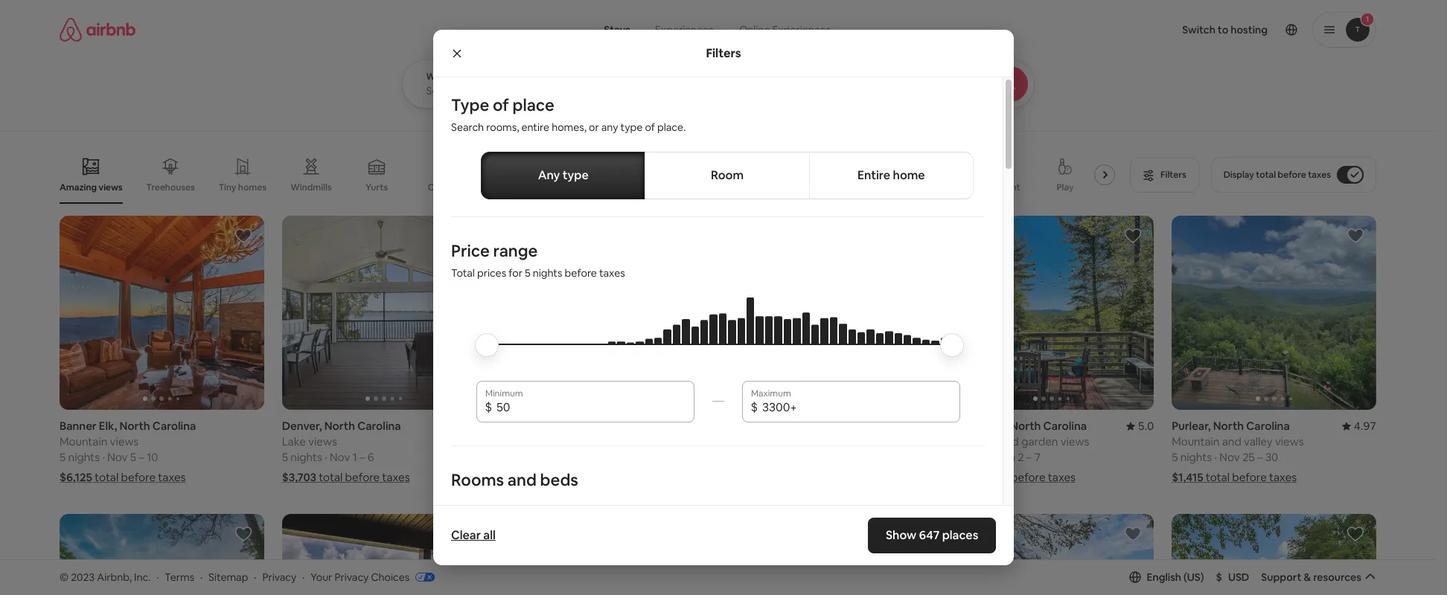 Task type: vqa. For each thing, say whether or not it's contained in the screenshot.
AND inside the Purlear, North Carolina Mountain and valley views 5 nights · Nov 25 – 30 $1,415 total before taxes
yes



Task type: describe. For each thing, give the bounding box(es) containing it.
nov inside purlear, north carolina mountain and valley views 5 nights · nov 25 – 30 $1,415 total before taxes
[[1219, 450, 1240, 465]]

· inside purlear, north carolina mountain and valley views 5 nights · nov 25 – 30 $1,415 total before taxes
[[1214, 450, 1217, 465]]

add to wishlist: banner elk, north carolina image
[[457, 526, 475, 543]]

filters
[[706, 45, 741, 61]]

tiny homes
[[219, 182, 266, 194]]

amazing
[[60, 181, 97, 193]]

stays
[[604, 23, 630, 36]]

taxes inside denver, north carolina lake views 5 nights · nov 1 – 6 $3,703 total before taxes
[[382, 470, 410, 485]]

off-the-grid
[[904, 181, 955, 193]]

– inside bakersville, north carolina mountain and garden views jan 2 – 7 total before taxes
[[1027, 450, 1032, 465]]

banner elk, north carolina mountain views 5 nights · nov 5 – 10 $6,125 total before taxes
[[60, 419, 196, 485]]

national parks
[[754, 181, 814, 193]]

4.97
[[1354, 419, 1376, 433]]

taxes inside bakersville, north carolina mountain and garden views jan 2 – 7 total before taxes
[[1048, 470, 1076, 485]]

mountain for purlear, north carolina mountain and valley views 5 nights · nov 25 – 30 $1,415 total before taxes
[[1172, 435, 1220, 449]]

total inside banner elk, north carolina mountain views 5 nights · nov 5 – 10 $6,125 total before taxes
[[95, 470, 119, 485]]

entire
[[857, 167, 890, 183]]

or
[[589, 121, 599, 134]]

mountain inside the old fort, north carolina mountain and valley views
[[727, 435, 775, 449]]

fort,
[[748, 419, 773, 433]]

total inside denver, north carolina lake views 5 nights · nov 1 – 6 $3,703 total before taxes
[[319, 470, 343, 485]]

clear
[[451, 528, 481, 543]]

boone,
[[504, 419, 541, 433]]

4.86
[[686, 419, 709, 433]]

show 647 places link
[[868, 518, 996, 554]]

airbnb,
[[97, 571, 132, 584]]

profile element
[[867, 0, 1376, 60]]

5 inside purlear, north carolina mountain and valley views 5 nights · nov 25 – 30 $1,415 total before taxes
[[1172, 450, 1178, 465]]

– inside banner elk, north carolina mountain views 5 nights · nov 5 – 10 $6,125 total before taxes
[[139, 450, 144, 465]]

taxes inside banner elk, north carolina mountain views 5 nights · nov 5 – 10 $6,125 total before taxes
[[158, 470, 186, 485]]

entire
[[521, 121, 549, 134]]

sitemap link
[[208, 571, 248, 584]]

terms · sitemap · privacy ·
[[165, 571, 305, 584]]

before down boone, north carolina mountain views
[[568, 471, 603, 485]]

1 privacy from the left
[[262, 571, 296, 584]]

· left privacy link
[[254, 571, 256, 584]]

play
[[1057, 182, 1074, 194]]

jan
[[997, 450, 1015, 465]]

sitemap
[[208, 571, 248, 584]]

places
[[942, 528, 978, 543]]

&
[[1304, 571, 1311, 584]]

terms link
[[165, 571, 194, 584]]

national
[[754, 181, 789, 193]]

old fort, north carolina mountain and valley views
[[727, 419, 859, 449]]

and inside purlear, north carolina mountain and valley views 5 nights · nov 25 – 30 $1,415 total before taxes
[[1222, 435, 1241, 449]]

show map button
[[669, 494, 767, 530]]

$3,703
[[282, 470, 316, 485]]

online experiences link
[[726, 15, 844, 45]]

nov inside denver, north carolina lake views 5 nights · nov 1 – 6 $3,703 total before taxes
[[330, 450, 350, 465]]

· right terms
[[200, 571, 203, 584]]

old
[[727, 419, 746, 433]]

banner
[[60, 419, 97, 433]]

mountain for boone, north carolina mountain views
[[504, 435, 552, 449]]

and inside bakersville, north carolina mountain and garden views jan 2 – 7 total before taxes
[[1000, 435, 1019, 449]]

before inside purlear, north carolina mountain and valley views 5 nights · nov 25 – 30 $1,415 total before taxes
[[1232, 471, 1267, 485]]

type inside type of place search rooms, entire homes, or any type of place.
[[620, 121, 643, 134]]

room button
[[645, 152, 810, 199]]

5 inside price range total prices for 5 nights before taxes
[[525, 266, 530, 280]]

© 2023 airbnb, inc. ·
[[60, 571, 159, 584]]

lake
[[282, 435, 306, 449]]

english (us)
[[1147, 571, 1204, 584]]

parks
[[791, 181, 814, 193]]

support
[[1261, 571, 1301, 584]]

denver, north carolina lake views 5 nights · nov 1 – 6 $3,703 total before taxes
[[282, 419, 410, 485]]

total before taxes button
[[949, 470, 1076, 485]]

taxes inside button
[[1308, 169, 1331, 181]]

cabins
[[428, 182, 457, 194]]

before inside display total before taxes button
[[1278, 169, 1306, 181]]

5.0 out of 5 average rating image for bakersville, north carolina mountain and garden views jan 2 – 7 total before taxes
[[1126, 419, 1154, 433]]

5 up $6,125 on the left of the page
[[60, 450, 66, 465]]

stays button
[[592, 15, 642, 45]]

grid
[[938, 181, 955, 193]]

show map
[[684, 505, 734, 519]]

bakersville,
[[949, 419, 1008, 433]]

lakefront
[[979, 182, 1020, 194]]

entire home
[[857, 167, 925, 183]]

647
[[919, 528, 939, 543]]

for
[[509, 266, 522, 280]]

support & resources button
[[1261, 571, 1376, 584]]

views inside the old fort, north carolina mountain and valley views
[[830, 435, 859, 449]]

your privacy choices link
[[311, 571, 435, 585]]

denver,
[[282, 419, 322, 433]]

0 vertical spatial of
[[493, 95, 509, 115]]

most stays cost more than $825 per night. image
[[488, 298, 948, 387]]

carolina for denver, north carolina lake views 5 nights · nov 1 – 6 $3,703 total before taxes
[[357, 419, 401, 433]]

clear all
[[451, 528, 496, 543]]

your privacy choices
[[311, 571, 410, 584]]

price
[[451, 240, 490, 261]]

views inside bakersville, north carolina mountain and garden views jan 2 – 7 total before taxes
[[1060, 435, 1089, 449]]

yurts
[[365, 182, 388, 194]]

beachfront
[[683, 182, 730, 194]]

· inside banner elk, north carolina mountain views 5 nights · nov 5 – 10 $6,125 total before taxes
[[102, 450, 105, 465]]

treehouses
[[146, 182, 195, 194]]

carolina for bakersville, north carolina mountain and garden views jan 2 – 7 total before taxes
[[1043, 419, 1087, 433]]

any
[[538, 167, 560, 183]]

online
[[739, 23, 770, 36]]

1 $ text field from the left
[[496, 400, 685, 415]]

north inside banner elk, north carolina mountain views 5 nights · nov 5 – 10 $6,125 total before taxes
[[119, 419, 150, 433]]

rooms,
[[486, 121, 519, 134]]

terms
[[165, 571, 194, 584]]

carolina inside banner elk, north carolina mountain views 5 nights · nov 5 – 10 $6,125 total before taxes
[[152, 419, 196, 433]]

inc.
[[134, 571, 151, 584]]

any type
[[538, 167, 589, 183]]

garden
[[1021, 435, 1058, 449]]

$2,853 total before taxes
[[504, 471, 633, 485]]

room
[[711, 167, 744, 183]]

choices
[[371, 571, 410, 584]]

views inside denver, north carolina lake views 5 nights · nov 1 – 6 $3,703 total before taxes
[[308, 435, 337, 449]]

2 horizontal spatial $
[[1216, 571, 1222, 584]]

add to wishlist: purlear, north carolina image
[[1347, 227, 1364, 245]]

homes
[[238, 182, 266, 194]]

$ for first $ text field from the left
[[485, 400, 492, 415]]

trending
[[840, 182, 878, 194]]

6
[[368, 450, 374, 465]]

total inside button
[[1256, 169, 1276, 181]]



Task type: locate. For each thing, give the bounding box(es) containing it.
Where field
[[426, 84, 621, 98]]

1 add to wishlist: lake lure, north carolina image from the left
[[1124, 526, 1142, 543]]

0 horizontal spatial privacy
[[262, 571, 296, 584]]

carolina inside the old fort, north carolina mountain and valley views
[[808, 419, 852, 433]]

before
[[1278, 169, 1306, 181], [565, 266, 597, 280], [121, 470, 156, 485], [345, 470, 380, 485], [1011, 470, 1045, 485], [568, 471, 603, 485], [1232, 471, 1267, 485]]

privacy right the 'your'
[[335, 571, 369, 584]]

before down 25
[[1232, 471, 1267, 485]]

3 nov from the left
[[1219, 450, 1240, 465]]

4.97 out of 5 average rating image
[[1342, 419, 1376, 433]]

3 – from the left
[[1027, 450, 1032, 465]]

of left the place.
[[645, 121, 655, 134]]

5 right for
[[525, 266, 530, 280]]

– left 7
[[1027, 450, 1032, 465]]

$ text field
[[496, 400, 685, 415], [762, 400, 951, 415]]

– left 10
[[139, 450, 144, 465]]

experiences inside "button"
[[655, 23, 713, 36]]

homes,
[[552, 121, 587, 134]]

5.0
[[471, 419, 487, 433], [916, 419, 931, 433], [1138, 419, 1154, 433]]

– inside denver, north carolina lake views 5 nights · nov 1 – 6 $3,703 total before taxes
[[360, 450, 365, 465]]

2 valley from the left
[[1244, 435, 1273, 449]]

2 carolina from the left
[[357, 419, 401, 433]]

home
[[893, 167, 925, 183]]

place.
[[657, 121, 686, 134]]

show left 'map'
[[684, 505, 710, 519]]

north right elk,
[[119, 419, 150, 433]]

north up garden
[[1010, 419, 1041, 433]]

purlear, north carolina mountain and valley views 5 nights · nov 25 – 30 $1,415 total before taxes
[[1172, 419, 1304, 485]]

north right fort, at the right of page
[[775, 419, 806, 433]]

1 horizontal spatial $ text field
[[762, 400, 951, 415]]

3 5.0 from the left
[[1138, 419, 1154, 433]]

experiences up filters
[[655, 23, 713, 36]]

1 valley from the left
[[799, 435, 828, 449]]

of up rooms,
[[493, 95, 509, 115]]

total right $3,703
[[319, 470, 343, 485]]

north inside bakersville, north carolina mountain and garden views jan 2 – 7 total before taxes
[[1010, 419, 1041, 433]]

add to wishlist: denver, north carolina image
[[457, 227, 475, 245]]

experiences button
[[642, 15, 726, 45]]

3 north from the left
[[775, 419, 806, 433]]

north for boone, north carolina mountain views
[[543, 419, 574, 433]]

0 horizontal spatial $
[[485, 400, 492, 415]]

north inside the old fort, north carolina mountain and valley views
[[775, 419, 806, 433]]

before inside banner elk, north carolina mountain views 5 nights · nov 5 – 10 $6,125 total before taxes
[[121, 470, 156, 485]]

$ up rooms
[[485, 400, 492, 415]]

and inside the old fort, north carolina mountain and valley views
[[777, 435, 797, 449]]

0 horizontal spatial of
[[493, 95, 509, 115]]

carolina inside purlear, north carolina mountain and valley views 5 nights · nov 25 – 30 $1,415 total before taxes
[[1246, 419, 1290, 433]]

tab list
[[481, 152, 974, 199]]

add to wishlist: lake lure, north carolina image up resources
[[1347, 526, 1364, 543]]

2 privacy from the left
[[335, 571, 369, 584]]

©
[[60, 571, 69, 584]]

your
[[311, 571, 332, 584]]

1 mountain from the left
[[60, 435, 107, 449]]

3 carolina from the left
[[808, 419, 852, 433]]

mountain inside purlear, north carolina mountain and valley views 5 nights · nov 25 – 30 $1,415 total before taxes
[[1172, 435, 1220, 449]]

display total before taxes button
[[1211, 157, 1376, 193]]

show for show 647 places
[[885, 528, 916, 543]]

total
[[451, 266, 475, 280]]

1 horizontal spatial show
[[885, 528, 916, 543]]

– right 1
[[360, 450, 365, 465]]

show left 647
[[885, 528, 916, 543]]

· left the 'your'
[[302, 571, 305, 584]]

–
[[139, 450, 144, 465], [360, 450, 365, 465], [1027, 450, 1032, 465], [1257, 450, 1263, 465]]

1 horizontal spatial valley
[[1244, 435, 1273, 449]]

nights
[[533, 266, 562, 280], [68, 450, 100, 465], [291, 450, 322, 465], [1180, 450, 1212, 465]]

any type button
[[481, 152, 646, 199]]

beds
[[540, 470, 578, 490]]

windmills
[[291, 182, 332, 194]]

$2,853
[[504, 471, 539, 485]]

nights right for
[[533, 266, 562, 280]]

add to wishlist: banner elk, north carolina image
[[234, 227, 252, 245]]

2 north from the left
[[324, 419, 355, 433]]

views
[[99, 181, 123, 193], [110, 435, 139, 449], [308, 435, 337, 449], [830, 435, 859, 449], [1060, 435, 1089, 449], [555, 435, 584, 449], [1275, 435, 1304, 449]]

amazing views
[[60, 181, 123, 193]]

nights up $1,415
[[1180, 450, 1212, 465]]

tab list inside "filters" dialog
[[481, 152, 974, 199]]

domes
[[558, 182, 588, 194]]

type of place search rooms, entire homes, or any type of place.
[[451, 95, 686, 134]]

taxes inside price range total prices for 5 nights before taxes
[[599, 266, 625, 280]]

5 left 10
[[130, 450, 136, 465]]

all
[[483, 528, 496, 543]]

2 horizontal spatial nov
[[1219, 450, 1240, 465]]

mountain inside boone, north carolina mountain views
[[504, 435, 552, 449]]

1 carolina from the left
[[152, 419, 196, 433]]

2 mountain from the left
[[727, 435, 775, 449]]

bakersville, north carolina mountain and garden views jan 2 – 7 total before taxes
[[949, 419, 1089, 485]]

carolina up 30 at the bottom right of page
[[1246, 419, 1290, 433]]

nights inside purlear, north carolina mountain and valley views 5 nights · nov 25 – 30 $1,415 total before taxes
[[1180, 450, 1212, 465]]

1 5.0 out of 5 average rating image from the left
[[459, 419, 487, 433]]

nov left 1
[[330, 450, 350, 465]]

where
[[426, 71, 454, 83]]

north inside denver, north carolina lake views 5 nights · nov 1 – 6 $3,703 total before taxes
[[324, 419, 355, 433]]

privacy left the 'your'
[[262, 571, 296, 584]]

before inside bakersville, north carolina mountain and garden views jan 2 – 7 total before taxes
[[1011, 470, 1045, 485]]

before right display
[[1278, 169, 1306, 181]]

1 vertical spatial show
[[885, 528, 916, 543]]

carolina up "$2,853 total before taxes"
[[576, 419, 620, 433]]

2 nov from the left
[[330, 450, 350, 465]]

mountain inside banner elk, north carolina mountain views 5 nights · nov 5 – 10 $6,125 total before taxes
[[60, 435, 107, 449]]

(us)
[[1184, 571, 1204, 584]]

1 nov from the left
[[107, 450, 128, 465]]

mountain for bakersville, north carolina mountain and garden views jan 2 – 7 total before taxes
[[949, 435, 997, 449]]

before inside price range total prices for 5 nights before taxes
[[565, 266, 597, 280]]

5.0 out of 5 average rating image
[[459, 419, 487, 433], [904, 419, 931, 433], [1126, 419, 1154, 433]]

0 vertical spatial type
[[620, 121, 643, 134]]

– right 25
[[1257, 450, 1263, 465]]

search
[[451, 121, 484, 134]]

north inside purlear, north carolina mountain and valley views 5 nights · nov 25 – 30 $1,415 total before taxes
[[1213, 419, 1244, 433]]

nov inside banner elk, north carolina mountain views 5 nights · nov 5 – 10 $6,125 total before taxes
[[107, 450, 128, 465]]

1 horizontal spatial of
[[645, 121, 655, 134]]

4.86 out of 5 average rating image
[[675, 419, 709, 433]]

carolina inside boone, north carolina mountain views
[[576, 419, 620, 433]]

the-
[[921, 181, 938, 193]]

$ text field up the old fort, north carolina mountain and valley views
[[762, 400, 951, 415]]

filters dialog
[[433, 30, 1014, 595]]

· right inc.
[[156, 571, 159, 584]]

·
[[102, 450, 105, 465], [325, 450, 327, 465], [1214, 450, 1217, 465], [156, 571, 159, 584], [200, 571, 203, 584], [254, 571, 256, 584], [302, 571, 305, 584]]

north up 25
[[1213, 419, 1244, 433]]

· left 25
[[1214, 450, 1217, 465]]

2 add to wishlist: lake lure, north carolina image from the left
[[1347, 526, 1364, 543]]

total right display
[[1256, 169, 1276, 181]]

total
[[1256, 169, 1276, 181], [95, 470, 119, 485], [319, 470, 343, 485], [984, 470, 1008, 485], [542, 471, 566, 485], [1206, 471, 1230, 485]]

30
[[1265, 450, 1278, 465]]

· down elk,
[[102, 450, 105, 465]]

purlear,
[[1172, 419, 1211, 433]]

1 horizontal spatial 5.0 out of 5 average rating image
[[904, 419, 931, 433]]

0 horizontal spatial type
[[562, 167, 589, 183]]

total down jan
[[984, 470, 1008, 485]]

total inside bakersville, north carolina mountain and garden views jan 2 – 7 total before taxes
[[984, 470, 1008, 485]]

add to wishlist: lake lure, north carolina image up english (us) button
[[1124, 526, 1142, 543]]

nights inside denver, north carolina lake views 5 nights · nov 1 – 6 $3,703 total before taxes
[[291, 450, 322, 465]]

10
[[147, 450, 158, 465]]

nights down lake
[[291, 450, 322, 465]]

0 horizontal spatial experiences
[[655, 23, 713, 36]]

1 horizontal spatial 5.0
[[916, 419, 931, 433]]

carolina right fort, at the right of page
[[808, 419, 852, 433]]

0 horizontal spatial $ text field
[[496, 400, 685, 415]]

2023
[[71, 571, 95, 584]]

rooms and beds
[[451, 470, 578, 490]]

2 $ text field from the left
[[762, 400, 951, 415]]

before down 1
[[345, 470, 380, 485]]

· left 1
[[325, 450, 327, 465]]

mountain
[[60, 435, 107, 449], [727, 435, 775, 449], [949, 435, 997, 449], [504, 435, 552, 449], [1172, 435, 1220, 449]]

tab list containing any type
[[481, 152, 974, 199]]

1 north from the left
[[119, 419, 150, 433]]

views inside banner elk, north carolina mountain views 5 nights · nov 5 – 10 $6,125 total before taxes
[[110, 435, 139, 449]]

views inside boone, north carolina mountain views
[[555, 435, 584, 449]]

mountain down bakersville, at the bottom right of the page
[[949, 435, 997, 449]]

carolina for boone, north carolina mountain views
[[576, 419, 620, 433]]

add to wishlist: mooresville, north carolina image
[[902, 526, 920, 543]]

stays tab panel
[[402, 60, 1075, 109]]

add to wishlist: bakersville, north carolina image
[[1124, 227, 1142, 245]]

prices
[[477, 266, 506, 280]]

carolina up garden
[[1043, 419, 1087, 433]]

2 – from the left
[[360, 450, 365, 465]]

add to wishlist: seven devils, north carolina image
[[234, 526, 252, 543]]

mountain down fort, at the right of page
[[727, 435, 775, 449]]

1 horizontal spatial experiences
[[772, 23, 831, 36]]

before inside denver, north carolina lake views 5 nights · nov 1 – 6 $3,703 total before taxes
[[345, 470, 380, 485]]

$1,415
[[1172, 471, 1203, 485]]

total inside purlear, north carolina mountain and valley views 5 nights · nov 25 – 30 $1,415 total before taxes
[[1206, 471, 1230, 485]]

– inside purlear, north carolina mountain and valley views 5 nights · nov 25 – 30 $1,415 total before taxes
[[1257, 450, 1263, 465]]

show for show map
[[684, 505, 710, 519]]

group containing amazing views
[[60, 146, 1121, 204]]

5 down lake
[[282, 450, 288, 465]]

place
[[512, 95, 554, 115]]

and inside "filters" dialog
[[507, 470, 537, 490]]

total right $2,853
[[542, 471, 566, 485]]

1 horizontal spatial add to wishlist: lake lure, north carolina image
[[1347, 526, 1364, 543]]

type
[[451, 95, 489, 115]]

1 – from the left
[[139, 450, 144, 465]]

25
[[1242, 450, 1255, 465]]

display total before taxes
[[1223, 169, 1331, 181]]

taxes
[[1308, 169, 1331, 181], [599, 266, 625, 280], [158, 470, 186, 485], [382, 470, 410, 485], [1048, 470, 1076, 485], [605, 471, 633, 485], [1269, 471, 1297, 485]]

before down 10
[[121, 470, 156, 485]]

carolina
[[152, 419, 196, 433], [357, 419, 401, 433], [808, 419, 852, 433], [1043, 419, 1087, 433], [576, 419, 620, 433], [1246, 419, 1290, 433]]

4 north from the left
[[1010, 419, 1041, 433]]

4 carolina from the left
[[1043, 419, 1087, 433]]

north right boone,
[[543, 419, 574, 433]]

5
[[525, 266, 530, 280], [60, 450, 66, 465], [130, 450, 136, 465], [282, 450, 288, 465], [1172, 450, 1178, 465]]

0 horizontal spatial 5.0 out of 5 average rating image
[[459, 419, 487, 433]]

mountain inside bakersville, north carolina mountain and garden views jan 2 – 7 total before taxes
[[949, 435, 997, 449]]

off-
[[904, 181, 921, 193]]

valley inside purlear, north carolina mountain and valley views 5 nights · nov 25 – 30 $1,415 total before taxes
[[1244, 435, 1273, 449]]

5 inside denver, north carolina lake views 5 nights · nov 1 – 6 $3,703 total before taxes
[[282, 450, 288, 465]]

2
[[1018, 450, 1024, 465]]

none search field containing stays
[[402, 0, 1075, 109]]

north for purlear, north carolina mountain and valley views 5 nights · nov 25 – 30 $1,415 total before taxes
[[1213, 419, 1244, 433]]

experiences right online
[[772, 23, 831, 36]]

2 horizontal spatial 5.0
[[1138, 419, 1154, 433]]

1 vertical spatial type
[[562, 167, 589, 183]]

$ left usd
[[1216, 571, 1222, 584]]

$
[[485, 400, 492, 415], [751, 400, 758, 415], [1216, 571, 1222, 584]]

1 horizontal spatial nov
[[330, 450, 350, 465]]

$ for 2nd $ text field from left
[[751, 400, 758, 415]]

0 horizontal spatial show
[[684, 505, 710, 519]]

0 horizontal spatial nov
[[107, 450, 128, 465]]

5.0 out of 5 average rating image left bakersville, at the bottom right of the page
[[904, 419, 931, 433]]

$ up fort, at the right of page
[[751, 400, 758, 415]]

1 horizontal spatial $
[[751, 400, 758, 415]]

7
[[1035, 450, 1041, 465]]

views inside group
[[99, 181, 123, 193]]

6 carolina from the left
[[1246, 419, 1290, 433]]

north inside boone, north carolina mountain views
[[543, 419, 574, 433]]

· inside denver, north carolina lake views 5 nights · nov 1 – 6 $3,703 total before taxes
[[325, 450, 327, 465]]

1
[[352, 450, 357, 465]]

0 vertical spatial show
[[684, 505, 710, 519]]

nov left 25
[[1219, 450, 1240, 465]]

5.0 left bakersville, at the bottom right of the page
[[916, 419, 931, 433]]

any
[[601, 121, 618, 134]]

nights inside price range total prices for 5 nights before taxes
[[533, 266, 562, 280]]

north for bakersville, north carolina mountain and garden views jan 2 – 7 total before taxes
[[1010, 419, 1041, 433]]

map
[[713, 505, 734, 519]]

4 – from the left
[[1257, 450, 1263, 465]]

3 mountain from the left
[[949, 435, 997, 449]]

north
[[119, 419, 150, 433], [324, 419, 355, 433], [775, 419, 806, 433], [1010, 419, 1041, 433], [543, 419, 574, 433], [1213, 419, 1244, 433]]

nights inside banner elk, north carolina mountain views 5 nights · nov 5 – 10 $6,125 total before taxes
[[68, 450, 100, 465]]

5.0 left purlear,
[[1138, 419, 1154, 433]]

resources
[[1313, 571, 1361, 584]]

1 vertical spatial of
[[645, 121, 655, 134]]

2 experiences from the left
[[772, 23, 831, 36]]

type
[[620, 121, 643, 134], [562, 167, 589, 183]]

north up 1
[[324, 419, 355, 433]]

entire home button
[[809, 152, 974, 199]]

1 experiences from the left
[[655, 23, 713, 36]]

mountain down 'banner'
[[60, 435, 107, 449]]

5 mountain from the left
[[1172, 435, 1220, 449]]

online experiences
[[739, 23, 831, 36]]

type inside any type button
[[562, 167, 589, 183]]

show inside "filters" dialog
[[885, 528, 916, 543]]

omg!
[[627, 182, 651, 194]]

1 horizontal spatial type
[[620, 121, 643, 134]]

mansions
[[488, 182, 527, 194]]

5.0 out of 5 average rating image for denver, north carolina lake views 5 nights · nov 1 – 6 $3,703 total before taxes
[[459, 419, 487, 433]]

before right for
[[565, 266, 597, 280]]

show inside button
[[684, 505, 710, 519]]

0 horizontal spatial add to wishlist: lake lure, north carolina image
[[1124, 526, 1142, 543]]

usd
[[1228, 571, 1249, 584]]

valley inside the old fort, north carolina mountain and valley views
[[799, 435, 828, 449]]

north for denver, north carolina lake views 5 nights · nov 1 – 6 $3,703 total before taxes
[[324, 419, 355, 433]]

None search field
[[402, 0, 1075, 109]]

5.0 out of 5 average rating image left purlear,
[[1126, 419, 1154, 433]]

5 north from the left
[[543, 419, 574, 433]]

2 horizontal spatial 5.0 out of 5 average rating image
[[1126, 419, 1154, 433]]

$ text field up boone, north carolina mountain views
[[496, 400, 685, 415]]

1 horizontal spatial privacy
[[335, 571, 369, 584]]

1 5.0 from the left
[[471, 419, 487, 433]]

0 horizontal spatial valley
[[799, 435, 828, 449]]

mountain down boone,
[[504, 435, 552, 449]]

5.0 out of 5 average rating image left boone,
[[459, 419, 487, 433]]

carolina up 10
[[152, 419, 196, 433]]

carolina inside bakersville, north carolina mountain and garden views jan 2 – 7 total before taxes
[[1043, 419, 1087, 433]]

carolina for purlear, north carolina mountain and valley views 5 nights · nov 25 – 30 $1,415 total before taxes
[[1246, 419, 1290, 433]]

3 5.0 out of 5 average rating image from the left
[[1126, 419, 1154, 433]]

what can we help you find? tab list
[[592, 15, 726, 45]]

6 north from the left
[[1213, 419, 1244, 433]]

nov down elk,
[[107, 450, 128, 465]]

total right $6,125 on the left of the page
[[95, 470, 119, 485]]

5 up $1,415
[[1172, 450, 1178, 465]]

show 647 places
[[885, 528, 978, 543]]

taxes inside purlear, north carolina mountain and valley views 5 nights · nov 25 – 30 $1,415 total before taxes
[[1269, 471, 1297, 485]]

of
[[493, 95, 509, 115], [645, 121, 655, 134]]

carolina inside denver, north carolina lake views 5 nights · nov 1 – 6 $3,703 total before taxes
[[357, 419, 401, 433]]

range
[[493, 240, 538, 261]]

4 mountain from the left
[[504, 435, 552, 449]]

add to wishlist: lake lure, north carolina image
[[1124, 526, 1142, 543], [1347, 526, 1364, 543]]

5 carolina from the left
[[576, 419, 620, 433]]

tiny
[[219, 182, 236, 194]]

group
[[60, 146, 1121, 204], [60, 216, 264, 410], [282, 216, 487, 410], [504, 216, 709, 410], [523, 216, 932, 410], [949, 216, 1154, 410], [1172, 216, 1376, 410], [60, 514, 264, 595], [282, 514, 487, 595], [504, 514, 709, 595], [727, 514, 931, 595], [949, 514, 1154, 595], [1172, 514, 1376, 595]]

carolina up 6
[[357, 419, 401, 433]]

total right $1,415
[[1206, 471, 1230, 485]]

5.0 left boone,
[[471, 419, 487, 433]]

mountain down purlear,
[[1172, 435, 1220, 449]]

views inside purlear, north carolina mountain and valley views 5 nights · nov 25 – 30 $1,415 total before taxes
[[1275, 435, 1304, 449]]

0 horizontal spatial 5.0
[[471, 419, 487, 433]]

nights up $6,125 on the left of the page
[[68, 450, 100, 465]]

2 5.0 from the left
[[916, 419, 931, 433]]

2 5.0 out of 5 average rating image from the left
[[904, 419, 931, 433]]

privacy link
[[262, 571, 296, 584]]

show
[[684, 505, 710, 519], [885, 528, 916, 543]]

before down 2
[[1011, 470, 1045, 485]]



